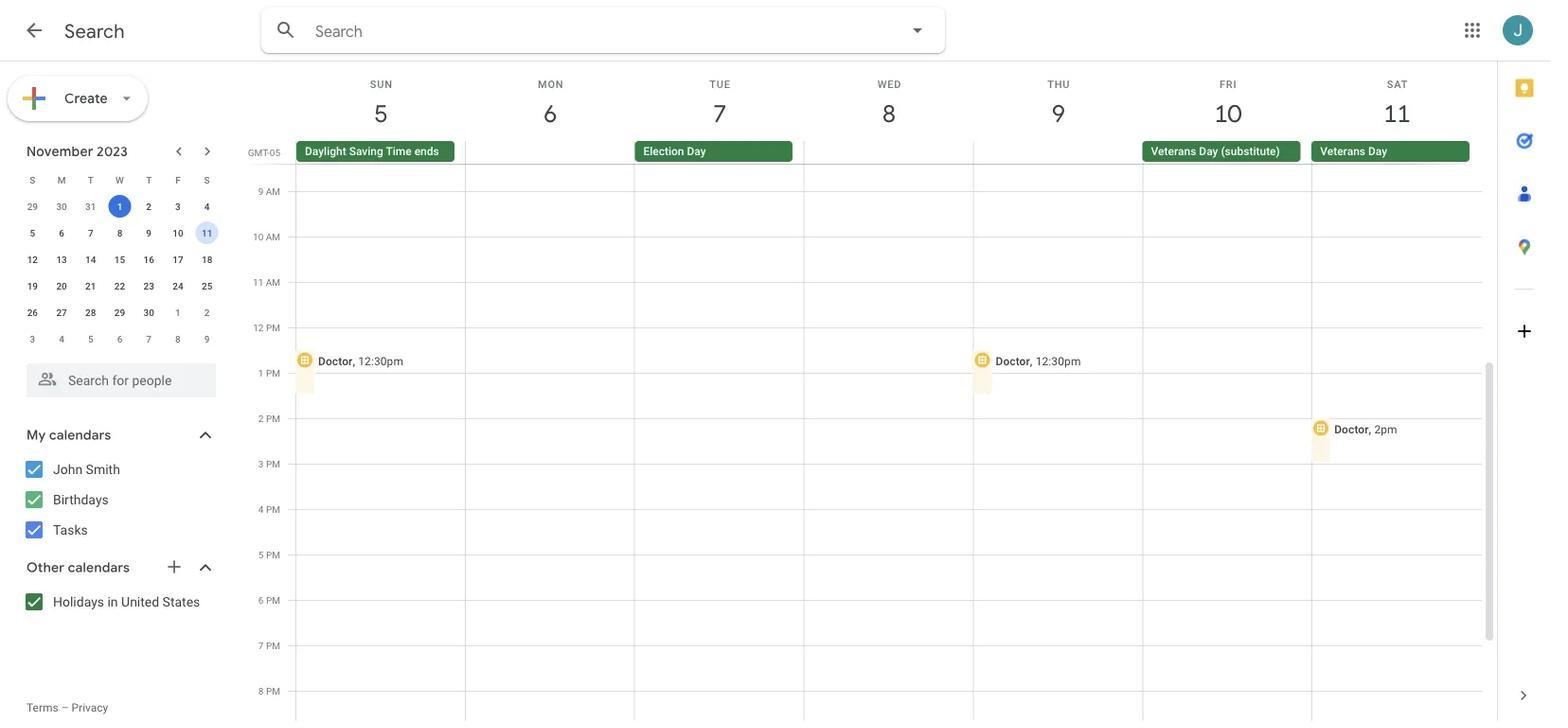 Task type: locate. For each thing, give the bounding box(es) containing it.
1 down 24 'element'
[[175, 307, 181, 318]]

10 inside row
[[173, 227, 183, 239]]

october 31 element
[[79, 195, 102, 218]]

12 inside grid
[[253, 322, 264, 333]]

5 pm
[[258, 549, 280, 561]]

8 up 15 element
[[117, 227, 123, 239]]

1 horizontal spatial day
[[1200, 145, 1219, 158]]

2 horizontal spatial 3
[[258, 458, 264, 470]]

None search field
[[261, 8, 945, 53], [0, 356, 235, 398], [261, 8, 945, 53]]

row up 1, today element
[[18, 167, 222, 193]]

11 cell
[[193, 220, 222, 246]]

3 for 3 pm
[[258, 458, 264, 470]]

30
[[56, 201, 67, 212], [144, 307, 154, 318]]

pm up 6 pm
[[266, 549, 280, 561]]

row containing 19
[[18, 273, 222, 299]]

10 for 10 am
[[253, 231, 264, 242]]

1 for 1, today element
[[117, 201, 123, 212]]

ends
[[415, 145, 439, 158]]

29
[[27, 201, 38, 212], [114, 307, 125, 318]]

3 day from the left
[[1369, 145, 1388, 158]]

pm up 2 pm
[[266, 368, 280, 379]]

pm for 7 pm
[[266, 640, 280, 652]]

row down 1, today element
[[18, 220, 222, 246]]

pm for 4 pm
[[266, 504, 280, 515]]

1 veterans from the left
[[1151, 145, 1197, 158]]

cell down 9 link
[[974, 141, 1143, 164]]

my calendars list
[[4, 455, 235, 546]]

fri
[[1220, 78, 1237, 90]]

tab list
[[1499, 62, 1551, 670]]

4 down 27 element in the top of the page
[[59, 333, 64, 345]]

doctor
[[318, 355, 353, 368], [996, 355, 1030, 368], [1335, 423, 1369, 436]]

3 am from the top
[[266, 277, 280, 288]]

pm up 1 pm
[[266, 322, 280, 333]]

calendars inside dropdown button
[[49, 427, 111, 444]]

pm down 3 pm
[[266, 504, 280, 515]]

1 inside grid
[[258, 368, 264, 379]]

grid
[[242, 62, 1498, 723]]

2 vertical spatial 1
[[258, 368, 264, 379]]

Search text field
[[315, 22, 853, 41]]

election day button
[[635, 141, 793, 162]]

1 horizontal spatial 12:30pm
[[1036, 355, 1081, 368]]

12 inside 12 element
[[27, 254, 38, 265]]

0 horizontal spatial veterans
[[1151, 145, 1197, 158]]

day down 11 link
[[1369, 145, 1388, 158]]

1 horizontal spatial 30
[[144, 307, 154, 318]]

row up 22 "element"
[[18, 246, 222, 273]]

row containing s
[[18, 167, 222, 193]]

sat
[[1387, 78, 1409, 90]]

6 down mon
[[543, 98, 556, 129]]

am down 05
[[266, 186, 280, 197]]

1 horizontal spatial t
[[146, 174, 152, 186]]

0 horizontal spatial 2
[[146, 201, 152, 212]]

1 12:30pm from the left
[[358, 355, 404, 368]]

december 5 element
[[79, 328, 102, 350]]

2 12:30pm from the left
[[1036, 355, 1081, 368]]

1 vertical spatial 1
[[175, 307, 181, 318]]

12 up the 19
[[27, 254, 38, 265]]

24
[[173, 280, 183, 292]]

3 pm
[[258, 458, 280, 470]]

s right f
[[204, 174, 210, 186]]

20 element
[[50, 275, 73, 297]]

search up thu
[[1036, 58, 1073, 71]]

7 inside tue 7
[[712, 98, 726, 129]]

4 inside grid
[[258, 504, 264, 515]]

search
[[64, 19, 125, 43], [1036, 58, 1073, 71]]

december 1 element
[[167, 301, 189, 324]]

16
[[144, 254, 154, 265]]

sun
[[370, 78, 393, 90]]

29 down 22
[[114, 307, 125, 318]]

veterans day (substitute)
[[1151, 145, 1280, 158]]

1 vertical spatial 12
[[253, 322, 264, 333]]

5 down 28 element
[[88, 333, 93, 345]]

1 vertical spatial 30
[[144, 307, 154, 318]]

11 link
[[1376, 92, 1420, 135]]

0 horizontal spatial doctor
[[318, 355, 353, 368]]

18 element
[[196, 248, 218, 271]]

none search field search for people
[[0, 356, 235, 398]]

am up 12 pm
[[266, 277, 280, 288]]

3 pm from the top
[[266, 413, 280, 424]]

30 down 23
[[144, 307, 154, 318]]

1 am from the top
[[266, 186, 280, 197]]

s up october 29 element
[[30, 174, 35, 186]]

day inside "button"
[[1200, 145, 1219, 158]]

day left (substitute)
[[1200, 145, 1219, 158]]

1 horizontal spatial 11
[[253, 277, 264, 288]]

1 vertical spatial am
[[266, 231, 280, 242]]

1 vertical spatial 29
[[114, 307, 125, 318]]

11 down sat
[[1383, 98, 1410, 129]]

1 horizontal spatial s
[[204, 174, 210, 186]]

row down w
[[18, 193, 222, 220]]

1 down 12 pm
[[258, 368, 264, 379]]

,
[[353, 355, 355, 368], [1030, 355, 1033, 368], [1369, 423, 1372, 436]]

am for 10 am
[[266, 231, 280, 242]]

30 for october 30 element
[[56, 201, 67, 212]]

0 horizontal spatial 1
[[117, 201, 123, 212]]

9 am
[[258, 186, 280, 197]]

2 vertical spatial 4
[[258, 504, 264, 515]]

2 vertical spatial 3
[[258, 458, 264, 470]]

(substitute)
[[1221, 145, 1280, 158]]

calendars up in
[[68, 560, 130, 577]]

am down 9 am
[[266, 231, 280, 242]]

11
[[1383, 98, 1410, 129], [202, 227, 212, 239], [253, 277, 264, 288]]

1 horizontal spatial 29
[[114, 307, 125, 318]]

2 horizontal spatial day
[[1369, 145, 1388, 158]]

create
[[64, 90, 108, 107]]

11 up 18
[[202, 227, 212, 239]]

other calendars
[[27, 560, 130, 577]]

5 down sun
[[373, 98, 387, 129]]

5 pm from the top
[[266, 504, 280, 515]]

8 inside wed 8
[[881, 98, 895, 129]]

0 vertical spatial 30
[[56, 201, 67, 212]]

05
[[270, 147, 280, 158]]

0 vertical spatial search
[[64, 19, 125, 43]]

0 horizontal spatial 3
[[30, 333, 35, 345]]

row group containing 29
[[18, 193, 222, 352]]

doctor , 2pm
[[1335, 423, 1398, 436]]

30 element
[[138, 301, 160, 324]]

1 day from the left
[[687, 145, 706, 158]]

8 down wed
[[881, 98, 895, 129]]

14 element
[[79, 248, 102, 271]]

tasks
[[53, 522, 88, 538]]

10 for 10 element
[[173, 227, 183, 239]]

4 pm
[[258, 504, 280, 515]]

5 inside the sun 5
[[373, 98, 387, 129]]

tue
[[710, 78, 731, 90]]

am for 9 am
[[266, 186, 280, 197]]

row
[[288, 141, 1498, 164], [18, 167, 222, 193], [18, 193, 222, 220], [18, 220, 222, 246], [18, 246, 222, 273], [18, 273, 222, 299], [18, 299, 222, 326], [18, 326, 222, 352]]

grid containing 5
[[242, 62, 1498, 723]]

1 horizontal spatial veterans
[[1321, 145, 1366, 158]]

1 for 1 pm
[[258, 368, 264, 379]]

1 inside "element"
[[175, 307, 181, 318]]

2 day from the left
[[1200, 145, 1219, 158]]

6 up "7 pm"
[[258, 595, 264, 606]]

7 down october 31 element
[[88, 227, 93, 239]]

22 element
[[108, 275, 131, 297]]

12 element
[[21, 248, 44, 271]]

0 horizontal spatial s
[[30, 174, 35, 186]]

2 right "1" cell
[[146, 201, 152, 212]]

2 vertical spatial 2
[[258, 413, 264, 424]]

8 down "7 pm"
[[258, 686, 264, 697]]

day right election
[[687, 145, 706, 158]]

cell
[[466, 141, 635, 164], [804, 141, 974, 164], [974, 141, 1143, 164]]

0 horizontal spatial 11
[[202, 227, 212, 239]]

cell down '8' link
[[804, 141, 974, 164]]

0 horizontal spatial 12:30pm
[[358, 355, 404, 368]]

2 vertical spatial am
[[266, 277, 280, 288]]

1 doctor , 12:30pm from the left
[[318, 355, 404, 368]]

my calendars
[[27, 427, 111, 444]]

0 horizontal spatial 29
[[27, 201, 38, 212]]

28 element
[[79, 301, 102, 324]]

6 pm from the top
[[266, 549, 280, 561]]

october 29 element
[[21, 195, 44, 218]]

gmt-
[[248, 147, 270, 158]]

13 element
[[50, 248, 73, 271]]

0 horizontal spatial 12
[[27, 254, 38, 265]]

t up october 31 element
[[88, 174, 94, 186]]

pm up "7 pm"
[[266, 595, 280, 606]]

1 vertical spatial 4
[[59, 333, 64, 345]]

1 horizontal spatial doctor
[[996, 355, 1030, 368]]

pm up '4 pm'
[[266, 458, 280, 470]]

1 down w
[[117, 201, 123, 212]]

1 vertical spatial 2
[[204, 307, 210, 318]]

2 for 2 pm
[[258, 413, 264, 424]]

2023
[[97, 143, 128, 160]]

8 link
[[868, 92, 911, 135]]

8 pm from the top
[[266, 640, 280, 652]]

11 inside 11 element
[[202, 227, 212, 239]]

0 horizontal spatial day
[[687, 145, 706, 158]]

t
[[88, 174, 94, 186], [146, 174, 152, 186]]

s
[[30, 174, 35, 186], [204, 174, 210, 186]]

john smith
[[53, 462, 120, 477]]

2 for december 2 element on the left top
[[204, 307, 210, 318]]

3 for december 3 element
[[30, 333, 35, 345]]

2 horizontal spatial 2
[[258, 413, 264, 424]]

10 down fri
[[1214, 98, 1241, 129]]

9 down december 2 element on the left top
[[204, 333, 210, 345]]

1 horizontal spatial 10
[[253, 231, 264, 242]]

october 30 element
[[50, 195, 73, 218]]

13
[[56, 254, 67, 265]]

2 up 'december 9' 'element'
[[204, 307, 210, 318]]

1 vertical spatial calendars
[[68, 560, 130, 577]]

0 vertical spatial 29
[[27, 201, 38, 212]]

8
[[881, 98, 895, 129], [117, 227, 123, 239], [175, 333, 181, 345], [258, 686, 264, 697]]

privacy link
[[72, 702, 108, 715]]

2 am from the top
[[266, 231, 280, 242]]

2 pm
[[258, 413, 280, 424]]

25 element
[[196, 275, 218, 297]]

12 for 12 pm
[[253, 322, 264, 333]]

calendars inside dropdown button
[[68, 560, 130, 577]]

3 down "26" element
[[30, 333, 35, 345]]

0 vertical spatial 3
[[175, 201, 181, 212]]

row up december 6 element
[[18, 299, 222, 326]]

pm up 3 pm
[[266, 413, 280, 424]]

row containing 26
[[18, 299, 222, 326]]

1 vertical spatial 3
[[30, 333, 35, 345]]

row group
[[18, 193, 222, 352]]

veterans
[[1151, 145, 1197, 158], [1321, 145, 1366, 158]]

doctor , 12:30pm
[[318, 355, 404, 368], [996, 355, 1081, 368]]

0 vertical spatial 2
[[146, 201, 152, 212]]

my calendars button
[[4, 421, 235, 451]]

2
[[146, 201, 152, 212], [204, 307, 210, 318], [258, 413, 264, 424]]

0 vertical spatial 11
[[1383, 98, 1410, 129]]

row down '8' link
[[288, 141, 1498, 164]]

2 t from the left
[[146, 174, 152, 186]]

1 vertical spatial 11
[[202, 227, 212, 239]]

0 vertical spatial 1
[[117, 201, 123, 212]]

4 pm from the top
[[266, 458, 280, 470]]

0 horizontal spatial t
[[88, 174, 94, 186]]

veterans inside "button"
[[1151, 145, 1197, 158]]

2 veterans from the left
[[1321, 145, 1366, 158]]

1 pm from the top
[[266, 322, 280, 333]]

1 horizontal spatial 4
[[204, 201, 210, 212]]

3
[[175, 201, 181, 212], [30, 333, 35, 345], [258, 458, 264, 470]]

1
[[117, 201, 123, 212], [175, 307, 181, 318], [258, 368, 264, 379]]

row containing 5
[[18, 220, 222, 246]]

10 up 17
[[173, 227, 183, 239]]

16 element
[[138, 248, 160, 271]]

fri 10
[[1214, 78, 1241, 129]]

2 pm from the top
[[266, 368, 280, 379]]

1 vertical spatial search
[[1036, 58, 1073, 71]]

0 horizontal spatial 4
[[59, 333, 64, 345]]

0 vertical spatial calendars
[[49, 427, 111, 444]]

1 horizontal spatial 1
[[175, 307, 181, 318]]

2 horizontal spatial 4
[[258, 504, 264, 515]]

other calendars button
[[4, 553, 235, 583]]

search options image
[[899, 11, 937, 49]]

0 vertical spatial 12
[[27, 254, 38, 265]]

9 pm from the top
[[266, 686, 280, 697]]

11 down 10 am
[[253, 277, 264, 288]]

7
[[712, 98, 726, 129], [88, 227, 93, 239], [146, 333, 152, 345], [258, 640, 264, 652]]

pm for 3 pm
[[266, 458, 280, 470]]

1 horizontal spatial 2
[[204, 307, 210, 318]]

day for veterans day
[[1369, 145, 1388, 158]]

december 2 element
[[196, 301, 218, 324]]

pm up 8 pm
[[266, 640, 280, 652]]

21
[[85, 280, 96, 292]]

m
[[57, 174, 66, 186]]

9 down thu
[[1051, 98, 1064, 129]]

4 down 3 pm
[[258, 504, 264, 515]]

f
[[175, 174, 181, 186]]

0 vertical spatial am
[[266, 186, 280, 197]]

veterans inside button
[[1321, 145, 1366, 158]]

day for veterans day (substitute)
[[1200, 145, 1219, 158]]

7 pm from the top
[[266, 595, 280, 606]]

cell down 6 link at the top left of page
[[466, 141, 635, 164]]

29 left october 30 element
[[27, 201, 38, 212]]

2 up 3 pm
[[258, 413, 264, 424]]

12 down 11 am
[[253, 322, 264, 333]]

pm
[[266, 322, 280, 333], [266, 368, 280, 379], [266, 413, 280, 424], [266, 458, 280, 470], [266, 504, 280, 515], [266, 549, 280, 561], [266, 595, 280, 606], [266, 640, 280, 652], [266, 686, 280, 697]]

2 horizontal spatial doctor
[[1335, 423, 1369, 436]]

12 pm
[[253, 322, 280, 333]]

5
[[373, 98, 387, 129], [30, 227, 35, 239], [88, 333, 93, 345], [258, 549, 264, 561]]

veterans day (substitute) button
[[1143, 141, 1301, 162]]

t left f
[[146, 174, 152, 186]]

2 horizontal spatial 11
[[1383, 98, 1410, 129]]

in
[[107, 594, 118, 610]]

pm down "7 pm"
[[266, 686, 280, 697]]

6 inside mon 6
[[543, 98, 556, 129]]

calendars up john smith
[[49, 427, 111, 444]]

0 horizontal spatial doctor , 12:30pm
[[318, 355, 404, 368]]

10 up 11 am
[[253, 231, 264, 242]]

row down 15 element
[[18, 273, 222, 299]]

7 down tue
[[712, 98, 726, 129]]

3 down f
[[175, 201, 181, 212]]

10
[[1214, 98, 1241, 129], [173, 227, 183, 239], [253, 231, 264, 242]]

10 am
[[253, 231, 280, 242]]

22
[[114, 280, 125, 292]]

30 down the m
[[56, 201, 67, 212]]

1 inside cell
[[117, 201, 123, 212]]

1 horizontal spatial doctor , 12:30pm
[[996, 355, 1081, 368]]

3 up '4 pm'
[[258, 458, 264, 470]]

1 horizontal spatial search
[[1036, 58, 1073, 71]]

1, today element
[[108, 195, 131, 218]]

0 horizontal spatial 10
[[173, 227, 183, 239]]

am for 11 am
[[266, 277, 280, 288]]

2 vertical spatial 11
[[253, 277, 264, 288]]

pm for 6 pm
[[266, 595, 280, 606]]

search right go back image
[[64, 19, 125, 43]]

9 inside thu 9
[[1051, 98, 1064, 129]]

wed 8
[[878, 78, 902, 129]]

5 up 6 pm
[[258, 549, 264, 561]]

4 up 11 cell
[[204, 201, 210, 212]]

1 horizontal spatial 12
[[253, 322, 264, 333]]

privacy
[[72, 702, 108, 715]]

row down 29 element
[[18, 326, 222, 352]]

31
[[85, 201, 96, 212]]

day
[[687, 145, 706, 158], [1200, 145, 1219, 158], [1369, 145, 1388, 158]]

december 6 element
[[108, 328, 131, 350]]

birthdays
[[53, 492, 109, 508]]

6
[[543, 98, 556, 129], [59, 227, 64, 239], [117, 333, 123, 345], [258, 595, 264, 606]]

2 horizontal spatial 1
[[258, 368, 264, 379]]

veterans for veterans day (substitute)
[[1151, 145, 1197, 158]]

0 horizontal spatial 30
[[56, 201, 67, 212]]

10 link
[[1207, 92, 1250, 135]]



Task type: vqa. For each thing, say whether or not it's contained in the screenshot.
'calendar' inside Booked appointment settings Manage the booked appointments that will appear on your calendar
no



Task type: describe. For each thing, give the bounding box(es) containing it.
november 2023
[[27, 143, 128, 160]]

2 s from the left
[[204, 174, 210, 186]]

29 for october 29 element
[[27, 201, 38, 212]]

0 horizontal spatial ,
[[353, 355, 355, 368]]

27 element
[[50, 301, 73, 324]]

sun 5
[[370, 78, 393, 129]]

7 up 8 pm
[[258, 640, 264, 652]]

1 t from the left
[[88, 174, 94, 186]]

7 down the 30 element
[[146, 333, 152, 345]]

0 vertical spatial 4
[[204, 201, 210, 212]]

holidays in united states
[[53, 594, 200, 610]]

1 horizontal spatial ,
[[1030, 355, 1033, 368]]

11 for 11 am
[[253, 277, 264, 288]]

7 pm
[[258, 640, 280, 652]]

25
[[202, 280, 212, 292]]

smith
[[86, 462, 120, 477]]

3 cell from the left
[[974, 141, 1143, 164]]

time
[[386, 145, 412, 158]]

john
[[53, 462, 83, 477]]

gmt-05
[[248, 147, 280, 158]]

2 horizontal spatial ,
[[1369, 423, 1372, 436]]

6 pm
[[258, 595, 280, 606]]

2 doctor , 12:30pm from the left
[[996, 355, 1081, 368]]

calendars for my calendars
[[49, 427, 111, 444]]

thu
[[1048, 78, 1071, 90]]

2 horizontal spatial 10
[[1214, 98, 1241, 129]]

8 down december 1 "element"
[[175, 333, 181, 345]]

23 element
[[138, 275, 160, 297]]

5 up 12 element
[[30, 227, 35, 239]]

24 element
[[167, 275, 189, 297]]

9 inside 'element'
[[204, 333, 210, 345]]

11 element
[[196, 222, 218, 244]]

19
[[27, 280, 38, 292]]

day for election day
[[687, 145, 706, 158]]

9 down gmt-
[[258, 186, 264, 197]]

pm for 2 pm
[[266, 413, 280, 424]]

12 for 12
[[27, 254, 38, 265]]

veterans day button
[[1312, 141, 1470, 162]]

add other calendars image
[[165, 558, 184, 577]]

29 element
[[108, 301, 131, 324]]

30 for the 30 element
[[144, 307, 154, 318]]

veterans day
[[1321, 145, 1388, 158]]

1 horizontal spatial 3
[[175, 201, 181, 212]]

19 element
[[21, 275, 44, 297]]

holidays
[[53, 594, 104, 610]]

create button
[[8, 76, 148, 121]]

11 am
[[253, 277, 280, 288]]

election
[[644, 145, 684, 158]]

2 cell from the left
[[804, 141, 974, 164]]

20
[[56, 280, 67, 292]]

15
[[114, 254, 125, 265]]

states
[[163, 594, 200, 610]]

26
[[27, 307, 38, 318]]

terms link
[[27, 702, 58, 715]]

7 link
[[698, 92, 742, 135]]

daylight saving time ends
[[305, 145, 439, 158]]

1 pm
[[258, 368, 280, 379]]

5 link
[[359, 92, 403, 135]]

14
[[85, 254, 96, 265]]

thu 9
[[1048, 78, 1071, 129]]

1 s from the left
[[30, 174, 35, 186]]

terms – privacy
[[27, 702, 108, 715]]

2pm
[[1375, 423, 1398, 436]]

row containing 12
[[18, 246, 222, 273]]

1 for december 1 "element"
[[175, 307, 181, 318]]

other
[[27, 560, 65, 577]]

10 element
[[167, 222, 189, 244]]

6 up "13" element
[[59, 227, 64, 239]]

4 for 4 pm
[[258, 504, 264, 515]]

december 8 element
[[167, 328, 189, 350]]

go back image
[[23, 19, 45, 42]]

6 link
[[529, 92, 572, 135]]

29 for 29 element
[[114, 307, 125, 318]]

row containing 29
[[18, 193, 222, 220]]

daylight
[[305, 145, 346, 158]]

pm for 12 pm
[[266, 322, 280, 333]]

4 for december 4 element
[[59, 333, 64, 345]]

17 element
[[167, 248, 189, 271]]

23
[[144, 280, 154, 292]]

terms
[[27, 702, 58, 715]]

november 2023 grid
[[18, 167, 222, 352]]

1 cell from the left
[[466, 141, 635, 164]]

17
[[173, 254, 183, 265]]

december 9 element
[[196, 328, 218, 350]]

november
[[27, 143, 93, 160]]

wed
[[878, 78, 902, 90]]

sat 11
[[1383, 78, 1410, 129]]

27
[[56, 307, 67, 318]]

daylight saving time ends button
[[296, 141, 454, 162]]

9 up 16 element
[[146, 227, 152, 239]]

december 4 element
[[50, 328, 73, 350]]

pm for 5 pm
[[266, 549, 280, 561]]

6 down 29 element
[[117, 333, 123, 345]]

december 3 element
[[21, 328, 44, 350]]

united
[[121, 594, 159, 610]]

–
[[61, 702, 69, 715]]

0 horizontal spatial search
[[64, 19, 125, 43]]

saving
[[349, 145, 383, 158]]

veterans for veterans day
[[1321, 145, 1366, 158]]

mon
[[538, 78, 564, 90]]

8 pm
[[258, 686, 280, 697]]

search heading
[[64, 19, 125, 43]]

calendars for other calendars
[[68, 560, 130, 577]]

18
[[202, 254, 212, 265]]

w
[[116, 174, 124, 186]]

Search for people text field
[[38, 364, 205, 398]]

11 for 11 element
[[202, 227, 212, 239]]

pm for 8 pm
[[266, 686, 280, 697]]

15 element
[[108, 248, 131, 271]]

election day
[[644, 145, 706, 158]]

row containing daylight saving time ends
[[288, 141, 1498, 164]]

26 element
[[21, 301, 44, 324]]

mon 6
[[538, 78, 564, 129]]

my
[[27, 427, 46, 444]]

december 7 element
[[138, 328, 160, 350]]

tue 7
[[710, 78, 731, 129]]

row containing 3
[[18, 326, 222, 352]]

search image
[[267, 11, 305, 49]]

pm for 1 pm
[[266, 368, 280, 379]]

21 element
[[79, 275, 102, 297]]

28
[[85, 307, 96, 318]]

1 cell
[[105, 193, 134, 220]]

9 link
[[1037, 92, 1081, 135]]



